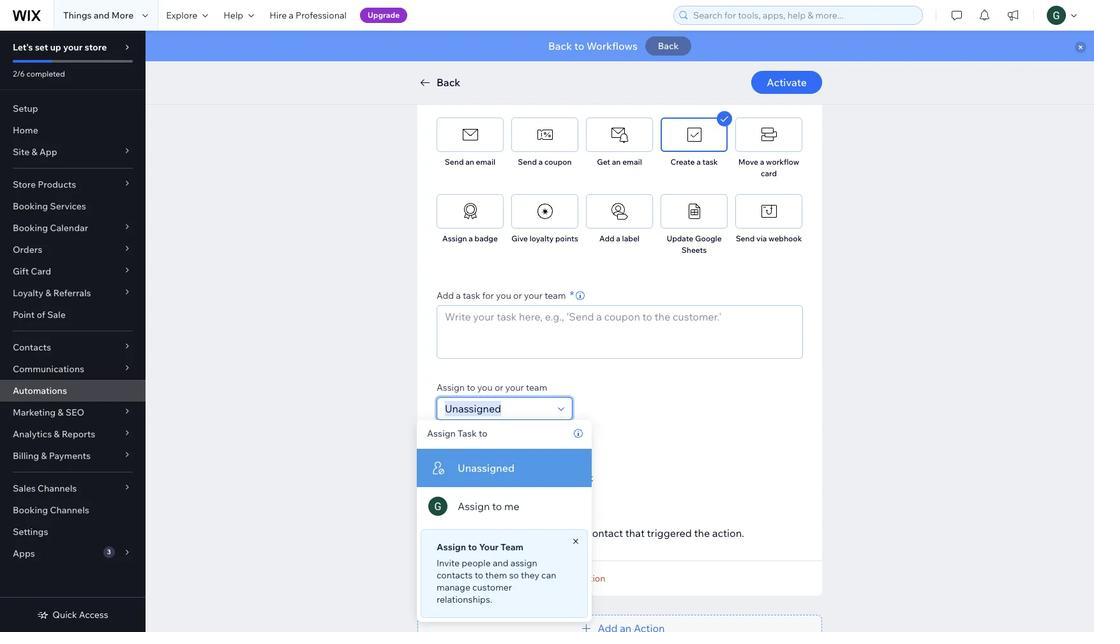 Task type: locate. For each thing, give the bounding box(es) containing it.
back button up trigger.
[[646, 36, 692, 56]]

booking down "store"
[[13, 201, 48, 212]]

1 vertical spatial add
[[437, 290, 454, 302]]

1 vertical spatial channels
[[50, 505, 89, 516]]

2 horizontal spatial send
[[736, 234, 755, 243]]

back to workflows alert
[[146, 31, 1095, 61]]

channels up settings link
[[50, 505, 89, 516]]

booking calendar button
[[0, 217, 146, 239]]

a left badge
[[469, 234, 473, 243]]

assign up tasks
[[458, 500, 490, 513]]

category image up update
[[685, 202, 704, 221]]

and up them on the bottom left of the page
[[493, 558, 509, 569]]

0 horizontal spatial create
[[471, 49, 503, 62]]

0 vertical spatial of
[[37, 309, 45, 321]]

1 horizontal spatial add
[[600, 234, 615, 243]]

update google sheets
[[667, 234, 722, 255]]

to left the me
[[493, 500, 502, 513]]

category image up send a coupon
[[536, 125, 555, 144]]

0 vertical spatial booking
[[13, 201, 48, 212]]

calendar
[[50, 222, 88, 234]]

0 horizontal spatial or
[[495, 382, 504, 394]]

booking up orders at top left
[[13, 222, 48, 234]]

assign for assign task to
[[427, 428, 456, 440]]

1 horizontal spatial send
[[518, 157, 537, 167]]

icon image up add a label
[[610, 202, 630, 221]]

task left 'move'
[[703, 157, 718, 167]]

send an email
[[445, 157, 496, 167]]

assign
[[511, 558, 538, 569]]

assign left task on the bottom left of page
[[427, 428, 456, 440]]

1 horizontal spatial an
[[612, 157, 621, 167]]

booking inside dropdown button
[[13, 222, 48, 234]]

1 horizontal spatial or
[[514, 290, 522, 302]]

booking
[[13, 201, 48, 212], [13, 222, 48, 234], [13, 505, 48, 516]]

your inside add a task for you or your team *
[[524, 290, 543, 302]]

&
[[32, 146, 37, 158], [45, 287, 51, 299], [58, 407, 64, 418], [54, 429, 60, 440], [41, 450, 47, 462]]

a for move a workflow card
[[761, 157, 765, 167]]

1 horizontal spatial action
[[579, 573, 606, 585]]

payments
[[49, 450, 91, 462]]

communications
[[13, 364, 84, 375]]

booking for booking channels
[[13, 505, 48, 516]]

respond
[[578, 92, 618, 105]]

to
[[575, 40, 585, 52], [566, 92, 576, 105], [620, 92, 630, 105], [467, 382, 476, 394], [479, 428, 488, 440], [515, 471, 524, 484], [493, 500, 502, 513], [557, 527, 567, 540], [468, 542, 477, 553], [475, 570, 484, 581]]

back left workflows
[[549, 40, 573, 52]]

add left label
[[600, 234, 615, 243]]

1 horizontal spatial of
[[478, 471, 488, 484]]

0 vertical spatial add
[[600, 234, 615, 243]]

1 email from the left
[[476, 157, 496, 167]]

the left action.
[[695, 527, 711, 540]]

you inside add a task for you or your team *
[[496, 290, 512, 302]]

send left coupon
[[518, 157, 537, 167]]

completed
[[27, 69, 65, 79]]

2 an from the left
[[612, 157, 621, 167]]

email right the 'get'
[[623, 157, 643, 167]]

1 horizontal spatial *
[[570, 288, 575, 303]]

assign for assign to me
[[458, 500, 490, 513]]

can
[[542, 570, 557, 581]]

channels for sales channels
[[38, 483, 77, 494]]

0 horizontal spatial email
[[476, 157, 496, 167]]

help button
[[216, 0, 262, 31]]

*
[[570, 288, 575, 303], [437, 527, 441, 540]]

invite
[[437, 558, 460, 569]]

create right get an email
[[671, 157, 695, 167]]

so
[[510, 570, 519, 581]]

assign down tasks
[[437, 542, 466, 553]]

icon image
[[461, 125, 480, 144], [685, 125, 704, 144], [760, 125, 779, 144], [461, 202, 480, 221], [536, 202, 555, 221], [610, 202, 630, 221]]

for
[[483, 290, 494, 302]]

2 horizontal spatial the
[[695, 527, 711, 540]]

your
[[479, 542, 499, 553]]

assign left badge
[[443, 234, 467, 243]]

loyalty & referrals button
[[0, 282, 146, 304]]

& inside "popup button"
[[45, 287, 51, 299]]

2 action from the left
[[579, 573, 606, 585]]

the left trigger.
[[632, 92, 648, 105]]

0 vertical spatial back button
[[646, 36, 692, 56]]

task left for
[[463, 290, 481, 302]]

badge
[[475, 234, 498, 243]]

of inside sidebar element
[[37, 309, 45, 321]]

1 horizontal spatial you
[[496, 290, 512, 302]]

2 vertical spatial your
[[506, 382, 524, 394]]

booking channels
[[13, 505, 89, 516]]

sidebar element
[[0, 31, 146, 632]]

0 horizontal spatial add
[[437, 290, 454, 302]]

None field
[[441, 398, 555, 420]]

3 booking from the top
[[13, 505, 48, 516]]

create right 'this:'
[[471, 49, 503, 62]]

1 vertical spatial create
[[671, 157, 695, 167]]

of
[[37, 309, 45, 321], [478, 471, 488, 484]]

sale
[[47, 309, 66, 321]]

create a task
[[671, 157, 718, 167]]

card
[[31, 266, 51, 277]]

decide
[[464, 92, 497, 105]]

icon image for workflow
[[760, 125, 779, 144]]

tasks
[[443, 527, 470, 540]]

analytics & reports
[[13, 429, 95, 440]]

delete action
[[550, 573, 606, 585]]

duplicate action
[[452, 573, 521, 585]]

to right respond
[[620, 92, 630, 105]]

2 horizontal spatial you
[[521, 92, 539, 105]]

send for send an email
[[445, 157, 464, 167]]

add inside add a task for you or your team *
[[437, 290, 454, 302]]

category image for a
[[536, 125, 555, 144]]

a inside move a workflow card
[[761, 157, 765, 167]]

0 vertical spatial you
[[521, 92, 539, 105]]

a left 'move'
[[697, 157, 701, 167]]

a right set
[[482, 446, 487, 459]]

& right site on the left top
[[32, 146, 37, 158]]

people
[[462, 558, 491, 569]]

1 vertical spatial *
[[437, 527, 441, 540]]

you right how
[[521, 92, 539, 105]]

add a task for you or your team *
[[437, 288, 575, 303]]

* down points
[[570, 288, 575, 303]]

0 horizontal spatial an
[[466, 157, 475, 167]]

contacts
[[437, 570, 473, 581]]

1 action from the left
[[494, 573, 521, 585]]

a left label
[[617, 234, 621, 243]]

1 vertical spatial of
[[478, 471, 488, 484]]

to inside alert
[[575, 40, 585, 52]]

1 vertical spatial your
[[524, 290, 543, 302]]

1 vertical spatial team
[[526, 382, 548, 394]]

set a due date
[[463, 446, 532, 459]]

a inside add a task for you or your team *
[[456, 290, 461, 302]]

days
[[490, 471, 512, 484]]

category image
[[536, 125, 555, 144], [610, 125, 630, 144], [685, 202, 704, 221], [760, 202, 779, 221]]

None number field
[[441, 489, 476, 511]]

0 vertical spatial and
[[94, 10, 110, 21]]

sheets
[[682, 245, 707, 255]]

back up the next,
[[437, 76, 461, 89]]

category image for via
[[760, 202, 779, 221]]

manage
[[437, 582, 471, 593]]

0 horizontal spatial and
[[94, 10, 110, 21]]

channels inside dropdown button
[[38, 483, 77, 494]]

to inside list box
[[493, 500, 502, 513]]

2 vertical spatial booking
[[13, 505, 48, 516]]

unassigned option
[[417, 449, 592, 487]]

you up assign task to in the left bottom of the page
[[478, 382, 493, 394]]

back up trigger.
[[658, 40, 679, 52]]

1 vertical spatial or
[[495, 382, 504, 394]]

* tasks automatically link to the contact that triggered the action.
[[437, 527, 745, 540]]

email left send a coupon
[[476, 157, 496, 167]]

marketing & seo button
[[0, 402, 146, 424]]

assign up assign task to in the left bottom of the page
[[437, 382, 465, 394]]

site & app button
[[0, 141, 146, 163]]

let's
[[13, 42, 33, 53]]

0 vertical spatial team
[[545, 290, 566, 302]]

0 horizontal spatial you
[[478, 382, 493, 394]]

list box
[[417, 449, 592, 526]]

add for add a task for you or your team *
[[437, 290, 454, 302]]

a left coupon
[[539, 157, 543, 167]]

webhook
[[769, 234, 803, 243]]

0 horizontal spatial *
[[437, 527, 441, 540]]

and inside assign to your team invite people and assign contacts to them so they can manage customer relationships.
[[493, 558, 509, 569]]

the left contact
[[569, 527, 585, 540]]

1 horizontal spatial back
[[549, 40, 573, 52]]

& right billing
[[41, 450, 47, 462]]

workflow
[[767, 157, 800, 167]]

action for delete action
[[579, 573, 606, 585]]

email
[[476, 157, 496, 167], [623, 157, 643, 167]]

1 horizontal spatial back button
[[646, 36, 692, 56]]

category image for an
[[610, 125, 630, 144]]

send left via
[[736, 234, 755, 243]]

assign task to
[[427, 428, 488, 440]]

category image for google
[[685, 202, 704, 221]]

1 an from the left
[[466, 157, 475, 167]]

category image up send via webhook
[[760, 202, 779, 221]]

a right hire
[[289, 10, 294, 21]]

& for analytics
[[54, 429, 60, 440]]

a left for
[[456, 290, 461, 302]]

2/6 completed
[[13, 69, 65, 79]]

channels
[[38, 483, 77, 494], [50, 505, 89, 516]]

0 vertical spatial your
[[63, 42, 83, 53]]

1 vertical spatial and
[[493, 558, 509, 569]]

next,
[[437, 92, 462, 105]]

& for marketing
[[58, 407, 64, 418]]

to left workflows
[[575, 40, 585, 52]]

site
[[13, 146, 30, 158]]

contacts
[[13, 342, 51, 353]]

1 vertical spatial booking
[[13, 222, 48, 234]]

to right link at the bottom of page
[[557, 527, 567, 540]]

team
[[545, 290, 566, 302], [526, 382, 548, 394]]

& for loyalty
[[45, 287, 51, 299]]

card
[[761, 169, 778, 178]]

channels up booking channels
[[38, 483, 77, 494]]

1 horizontal spatial and
[[493, 558, 509, 569]]

your inside sidebar element
[[63, 42, 83, 53]]

send for send a coupon
[[518, 157, 537, 167]]

that
[[626, 527, 645, 540]]

0 horizontal spatial action
[[494, 573, 521, 585]]

help
[[224, 10, 243, 21]]

to right want
[[566, 92, 576, 105]]

task right complete
[[574, 471, 594, 484]]

and left more
[[94, 10, 110, 21]]

1 horizontal spatial create
[[671, 157, 695, 167]]

booking for booking calendar
[[13, 222, 48, 234]]

hire a professional
[[270, 10, 347, 21]]

category image up get an email
[[610, 125, 630, 144]]

* left tasks
[[437, 527, 441, 540]]

of for days
[[478, 471, 488, 484]]

add left for
[[437, 290, 454, 302]]

icon image up 'give loyalty points'
[[536, 202, 555, 221]]

1 booking from the top
[[13, 201, 48, 212]]

back button up the next,
[[418, 75, 461, 90]]

billing & payments button
[[0, 445, 146, 467]]

how
[[499, 92, 519, 105]]

& right 'loyalty'
[[45, 287, 51, 299]]

of left days
[[478, 471, 488, 484]]

home link
[[0, 119, 146, 141]]

to down people
[[475, 570, 484, 581]]

& left reports
[[54, 429, 60, 440]]

action for duplicate action
[[494, 573, 521, 585]]

booking up 'settings'
[[13, 505, 48, 516]]

0 vertical spatial or
[[514, 290, 522, 302]]

send down the next,
[[445, 157, 464, 167]]

0 horizontal spatial the
[[569, 527, 585, 540]]

icon image for points
[[536, 202, 555, 221]]

of left sale
[[37, 309, 45, 321]]

0 vertical spatial create
[[471, 49, 503, 62]]

the
[[632, 92, 648, 105], [569, 527, 585, 540], [695, 527, 711, 540]]

a up card
[[761, 157, 765, 167]]

2 email from the left
[[623, 157, 643, 167]]

icon image up assign a badge
[[461, 202, 480, 221]]

& left the seo
[[58, 407, 64, 418]]

0 horizontal spatial of
[[37, 309, 45, 321]]

2 booking from the top
[[13, 222, 48, 234]]

1 horizontal spatial email
[[623, 157, 643, 167]]

0 vertical spatial channels
[[38, 483, 77, 494]]

or
[[514, 290, 522, 302], [495, 382, 504, 394]]

you right for
[[496, 290, 512, 302]]

app
[[39, 146, 57, 158]]

marketing
[[13, 407, 56, 418]]

booking services
[[13, 201, 86, 212]]

automations link
[[0, 380, 146, 402]]

assign to your team invite people and assign contacts to them so they can manage customer relationships.
[[437, 542, 557, 606]]

1 horizontal spatial the
[[632, 92, 648, 105]]

assign a badge
[[443, 234, 498, 243]]

0 horizontal spatial send
[[445, 157, 464, 167]]

a for set a due date
[[482, 446, 487, 459]]

your
[[63, 42, 83, 53], [524, 290, 543, 302], [506, 382, 524, 394]]

apps
[[13, 548, 35, 560]]

icon image up workflow
[[760, 125, 779, 144]]

back to workflows
[[549, 40, 638, 52]]

assign for assign to you or your team
[[437, 382, 465, 394]]

trigger.
[[651, 92, 685, 105]]

2/6
[[13, 69, 25, 79]]

icon image up send an email
[[461, 125, 480, 144]]

1 vertical spatial you
[[496, 290, 512, 302]]

2 vertical spatial you
[[478, 382, 493, 394]]

action
[[494, 573, 521, 585], [579, 573, 606, 585]]

1 vertical spatial back button
[[418, 75, 461, 90]]

icon image up create a task
[[685, 125, 704, 144]]

to right task on the bottom left of page
[[479, 428, 488, 440]]



Task type: vqa. For each thing, say whether or not it's contained in the screenshot.
the Fri
no



Task type: describe. For each thing, give the bounding box(es) containing it.
channels for booking channels
[[50, 505, 89, 516]]

more
[[112, 10, 134, 21]]

orders button
[[0, 239, 146, 261]]

update
[[667, 234, 694, 243]]

sales channels
[[13, 483, 77, 494]]

give loyalty points
[[512, 234, 579, 243]]

booking channels link
[[0, 500, 146, 521]]

move
[[739, 157, 759, 167]]

an for send
[[466, 157, 475, 167]]

to left your
[[468, 542, 477, 553]]

gift
[[13, 266, 29, 277]]

store
[[13, 179, 36, 190]]

list box containing unassigned
[[417, 449, 592, 526]]

get an email
[[597, 157, 643, 167]]

task inside add a task for you or your team *
[[463, 290, 481, 302]]

upgrade button
[[360, 8, 408, 23]]

delete action button
[[534, 573, 606, 585]]

due
[[490, 446, 508, 459]]

0 horizontal spatial back
[[437, 76, 461, 89]]

send for send via webhook
[[736, 234, 755, 243]]

task up how
[[513, 49, 533, 62]]

of for sale
[[37, 309, 45, 321]]

back button inside alert
[[646, 36, 692, 56]]

icon image for email
[[461, 125, 480, 144]]

link
[[538, 527, 555, 540]]

2 horizontal spatial back
[[658, 40, 679, 52]]

setup
[[13, 103, 38, 114]]

Search for tools, apps, help & more... field
[[690, 6, 919, 24]]

email for send an email
[[476, 157, 496, 167]]

date
[[510, 446, 532, 459]]

store products
[[13, 179, 76, 190]]

team
[[501, 542, 524, 553]]

automatically
[[472, 527, 536, 540]]

duplicate action button
[[437, 573, 521, 585]]

contact
[[587, 527, 624, 540]]

add for add a label
[[600, 234, 615, 243]]

loyalty
[[13, 287, 43, 299]]

products
[[38, 179, 76, 190]]

& for billing
[[41, 450, 47, 462]]

settings link
[[0, 521, 146, 543]]

want
[[541, 92, 564, 105]]

me
[[505, 500, 520, 513]]

home
[[13, 125, 38, 136]]

icon image for badge
[[461, 202, 480, 221]]

upgrade
[[368, 10, 400, 20]]

contacts button
[[0, 337, 146, 358]]

site & app
[[13, 146, 57, 158]]

number of days to complete task
[[437, 471, 594, 484]]

communications button
[[0, 358, 146, 380]]

or inside add a task for you or your team *
[[514, 290, 522, 302]]

assign inside assign to your team invite people and assign contacts to them so they can manage customer relationships.
[[437, 542, 466, 553]]

number
[[437, 471, 476, 484]]

a for hire a professional
[[289, 10, 294, 21]]

point
[[13, 309, 35, 321]]

they
[[521, 570, 540, 581]]

give
[[512, 234, 528, 243]]

coupon
[[545, 157, 572, 167]]

booking for booking services
[[13, 201, 48, 212]]

label
[[623, 234, 640, 243]]

Write your task here, e.g., 'Send a coupon to the customer.' text field
[[438, 306, 803, 358]]

a for add a label
[[617, 234, 621, 243]]

up
[[50, 42, 61, 53]]

customer
[[473, 582, 512, 593]]

next, decide how you want to respond to the trigger.
[[437, 92, 685, 105]]

loyalty
[[530, 234, 554, 243]]

access
[[79, 609, 108, 621]]

billing & payments
[[13, 450, 91, 462]]

get
[[597, 157, 611, 167]]

loyalty & referrals
[[13, 287, 91, 299]]

an for get
[[612, 157, 621, 167]]

send a coupon
[[518, 157, 572, 167]]

seo
[[66, 407, 84, 418]]

a for add a task for you or your team *
[[456, 290, 461, 302]]

referrals
[[53, 287, 91, 299]]

task
[[458, 428, 477, 440]]

team inside add a task for you or your team *
[[545, 290, 566, 302]]

billing
[[13, 450, 39, 462]]

email for get an email
[[623, 157, 643, 167]]

to right days
[[515, 471, 524, 484]]

points
[[556, 234, 579, 243]]

send via webhook
[[736, 234, 803, 243]]

assign for assign a badge
[[443, 234, 467, 243]]

delete
[[550, 573, 577, 585]]

assign to me
[[458, 500, 520, 513]]

workflows
[[587, 40, 638, 52]]

do
[[433, 49, 447, 62]]

via
[[757, 234, 767, 243]]

booking calendar
[[13, 222, 88, 234]]

orders
[[13, 244, 42, 256]]

0 horizontal spatial back button
[[418, 75, 461, 90]]

quick access
[[53, 609, 108, 621]]

0 vertical spatial *
[[570, 288, 575, 303]]

let's set up your store
[[13, 42, 107, 53]]

duplicate
[[452, 573, 492, 585]]

a for assign a badge
[[469, 234, 473, 243]]

hire
[[270, 10, 287, 21]]

activate
[[767, 76, 807, 89]]

a up how
[[506, 49, 511, 62]]

icon image for task
[[685, 125, 704, 144]]

quick
[[53, 609, 77, 621]]

marketing & seo
[[13, 407, 84, 418]]

to up task on the bottom left of page
[[467, 382, 476, 394]]

set
[[35, 42, 48, 53]]

setup link
[[0, 98, 146, 119]]

point of sale link
[[0, 304, 146, 326]]

a for create a task
[[697, 157, 701, 167]]

& for site
[[32, 146, 37, 158]]

a for send a coupon
[[539, 157, 543, 167]]

analytics & reports button
[[0, 424, 146, 445]]

this:
[[449, 49, 469, 62]]

hire a professional link
[[262, 0, 355, 31]]



